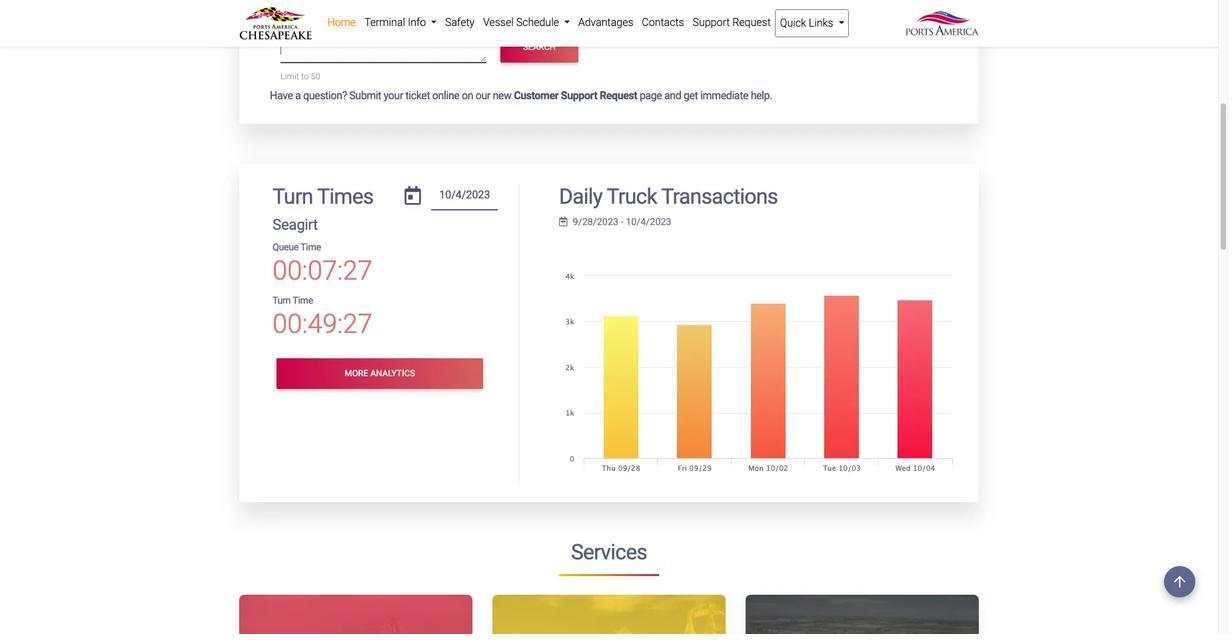 Task type: locate. For each thing, give the bounding box(es) containing it.
new
[[493, 90, 511, 102]]

queue
[[273, 242, 299, 253]]

1 turn from the top
[[273, 184, 313, 209]]

time inside queue time 00:07:27
[[300, 242, 321, 253]]

contacts
[[642, 16, 684, 29]]

0 vertical spatial support
[[693, 16, 730, 29]]

0 vertical spatial request
[[732, 16, 771, 29]]

50
[[311, 71, 320, 81]]

contacts link
[[638, 9, 688, 36]]

services
[[571, 540, 647, 565]]

1 vertical spatial request
[[600, 90, 637, 102]]

advantages
[[578, 16, 633, 29]]

a
[[295, 90, 301, 102]]

turn
[[273, 184, 313, 209], [273, 295, 291, 306]]

1 horizontal spatial support
[[693, 16, 730, 29]]

vessel
[[483, 16, 514, 29]]

page
[[640, 90, 662, 102]]

time inside the 'turn time 00:49:27'
[[292, 295, 313, 306]]

support right contacts
[[693, 16, 730, 29]]

0 vertical spatial time
[[300, 242, 321, 253]]

1 vertical spatial support
[[561, 90, 597, 102]]

turn up the "seagirt"
[[273, 184, 313, 209]]

request
[[732, 16, 771, 29], [600, 90, 637, 102]]

seagirt
[[273, 216, 318, 233]]

have
[[270, 90, 293, 102]]

None text field
[[431, 184, 498, 211]]

daily truck transactions
[[559, 184, 778, 209]]

turn for turn time 00:49:27
[[273, 295, 291, 306]]

terminal
[[364, 16, 405, 29]]

terminal info link
[[360, 9, 441, 36]]

1 vertical spatial time
[[292, 295, 313, 306]]

0 horizontal spatial request
[[600, 90, 637, 102]]

request left page
[[600, 90, 637, 102]]

9/28/2023
[[573, 216, 618, 228]]

1 vertical spatial turn
[[273, 295, 291, 306]]

None text field
[[281, 40, 486, 63]]

10/4/2023
[[626, 216, 671, 228]]

1 horizontal spatial request
[[732, 16, 771, 29]]

advantages link
[[574, 9, 638, 36]]

have a question? submit your ticket online on our new customer support request page and get immediate help.
[[270, 90, 772, 102]]

more analytics link
[[277, 358, 483, 389]]

more analytics
[[345, 369, 415, 379]]

help.
[[751, 90, 772, 102]]

to
[[301, 71, 309, 81]]

quick
[[780, 17, 806, 29]]

turn inside the 'turn time 00:49:27'
[[273, 295, 291, 306]]

vessel schedule
[[483, 16, 562, 29]]

your
[[384, 90, 403, 102]]

our
[[476, 90, 490, 102]]

2 turn from the top
[[273, 295, 291, 306]]

safety link
[[441, 9, 479, 36]]

turn up the '00:49:27'
[[273, 295, 291, 306]]

turn times
[[273, 184, 373, 209]]

0 vertical spatial turn
[[273, 184, 313, 209]]

0 horizontal spatial support
[[561, 90, 597, 102]]

time right queue
[[300, 242, 321, 253]]

turn time 00:49:27
[[273, 295, 372, 340]]

truck
[[607, 184, 657, 209]]

time for 00:49:27
[[292, 295, 313, 306]]

9/28/2023 - 10/4/2023
[[573, 216, 671, 228]]

transactions
[[661, 184, 778, 209]]

request inside support request link
[[732, 16, 771, 29]]

support
[[693, 16, 730, 29], [561, 90, 597, 102]]

time up the '00:49:27'
[[292, 295, 313, 306]]

time
[[300, 242, 321, 253], [292, 295, 313, 306]]

more
[[345, 369, 368, 379]]

request left "quick"
[[732, 16, 771, 29]]

support right customer
[[561, 90, 597, 102]]



Task type: describe. For each thing, give the bounding box(es) containing it.
online
[[432, 90, 459, 102]]

go to top image
[[1164, 566, 1195, 598]]

vessel schedule link
[[479, 9, 574, 36]]

terminal info
[[364, 16, 429, 29]]

ticket
[[405, 90, 430, 102]]

and
[[664, 90, 681, 102]]

time for 00:07:27
[[300, 242, 321, 253]]

question?
[[303, 90, 347, 102]]

times
[[317, 184, 373, 209]]

calendar week image
[[559, 217, 567, 227]]

schedule
[[516, 16, 559, 29]]

calendar day image
[[405, 187, 421, 205]]

quick links
[[780, 17, 836, 29]]

support request link
[[688, 9, 775, 36]]

support request
[[693, 16, 771, 29]]

search button
[[500, 32, 579, 62]]

search
[[523, 42, 556, 52]]

limit
[[281, 71, 299, 81]]

customer
[[514, 90, 559, 102]]

00:49:27
[[273, 308, 372, 340]]

home link
[[323, 9, 360, 36]]

safety
[[445, 16, 475, 29]]

customer support request link
[[514, 90, 637, 102]]

get
[[684, 90, 698, 102]]

limit to 50
[[281, 71, 320, 81]]

-
[[621, 216, 623, 228]]

analytics
[[370, 369, 415, 379]]

info
[[408, 16, 426, 29]]

home
[[327, 16, 356, 29]]

submit
[[349, 90, 381, 102]]

turn for turn times
[[273, 184, 313, 209]]

00:07:27
[[273, 255, 372, 286]]

immediate
[[700, 90, 748, 102]]

links
[[809, 17, 833, 29]]

daily
[[559, 184, 602, 209]]

on
[[462, 90, 473, 102]]

queue time 00:07:27
[[273, 242, 372, 286]]

quick links link
[[775, 9, 849, 37]]



Task type: vqa. For each thing, say whether or not it's contained in the screenshot.
page
yes



